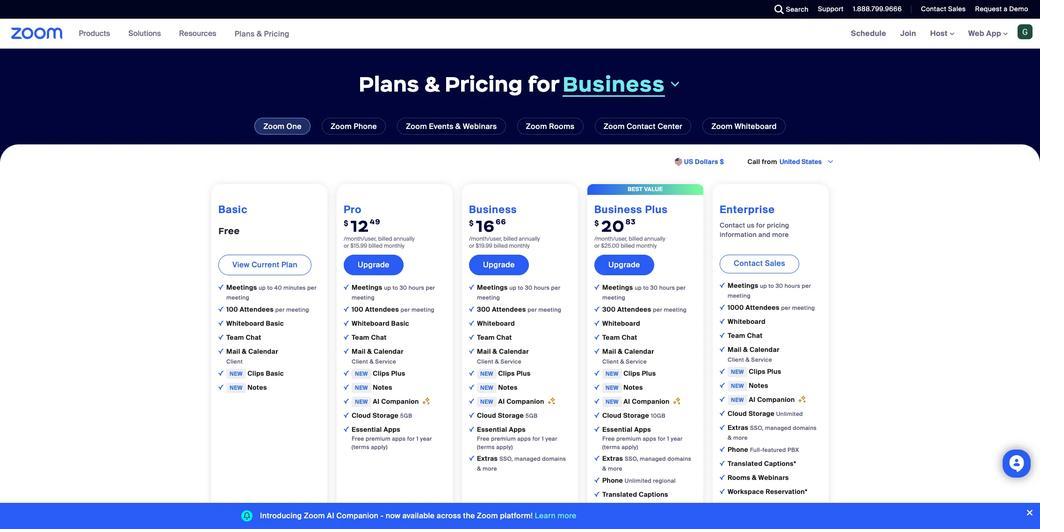 Task type: vqa. For each thing, say whether or not it's contained in the screenshot.
monthly corresponding to 20
yes



Task type: describe. For each thing, give the bounding box(es) containing it.
unlimited inside 'cloud storage unlimited'
[[777, 411, 804, 418]]

product information navigation
[[72, 19, 297, 49]]

3 premium from the left
[[617, 436, 642, 443]]

up down '/month/user, billed annually or $25.00 billed monthly'
[[635, 285, 642, 292]]

1 for 12
[[417, 436, 419, 443]]

chat for business
[[497, 334, 512, 342]]

support
[[819, 5, 844, 13]]

request a demo
[[976, 5, 1029, 13]]

clips for enterprise
[[750, 368, 766, 376]]

0 vertical spatial contact sales
[[922, 5, 967, 13]]

up to 30 hours per meeting for enterprise
[[728, 283, 812, 300]]

see detail button for 16
[[469, 519, 503, 527]]

best
[[628, 186, 643, 193]]

up for business
[[510, 285, 517, 292]]

host button
[[931, 29, 955, 38]]

see detail button for 12
[[344, 519, 377, 527]]

cloud storage unlimited
[[728, 410, 804, 418]]

information
[[720, 231, 757, 239]]

notes for business
[[499, 384, 518, 392]]

banner containing products
[[0, 19, 1041, 49]]

client for pro
[[352, 358, 368, 366]]

minutes
[[284, 285, 306, 292]]

new ai companion for business
[[481, 398, 546, 406]]

100 for basic
[[227, 306, 238, 314]]

new inside new clips basic
[[230, 371, 243, 378]]

storage for pro
[[373, 412, 399, 420]]

per inside the up to 40 minutes per meeting
[[308, 285, 317, 292]]

workspace reservation*
[[728, 488, 808, 497]]

introducing
[[260, 512, 302, 521]]

schedule
[[852, 29, 887, 38]]

cloud storage 10gb
[[603, 412, 666, 420]]

view current plan
[[233, 260, 298, 270]]

upgrade for 12
[[358, 260, 390, 270]]

clips for pro
[[373, 370, 390, 378]]

zoom logo image
[[11, 28, 63, 39]]

pro $ 12 49
[[344, 203, 381, 237]]

products
[[79, 29, 110, 38]]

up for pro
[[384, 285, 391, 292]]

across
[[437, 512, 462, 521]]

2 horizontal spatial sso, managed domains & more
[[728, 425, 817, 442]]

see detail for 12
[[344, 519, 377, 527]]

whiteboard basic for basic
[[227, 320, 284, 328]]

zoom for zoom contact center
[[604, 122, 625, 132]]

plan
[[282, 260, 298, 270]]

annually for 66
[[519, 236, 540, 243]]

meetings for pro
[[352, 284, 384, 292]]

rooms & webinars
[[728, 474, 790, 483]]

join
[[901, 29, 917, 38]]

meetings down $25.00
[[603, 284, 635, 292]]

view
[[233, 260, 250, 270]]

$25.00
[[602, 242, 620, 250]]

hours for enterprise
[[785, 283, 801, 290]]

detail for 12
[[359, 519, 377, 527]]

host
[[931, 29, 950, 38]]

12
[[351, 216, 369, 237]]

plans & pricing for
[[359, 71, 560, 98]]

meetings for enterprise
[[728, 282, 761, 290]]

meetings navigation
[[845, 19, 1041, 49]]

66
[[496, 218, 507, 226]]

resources
[[179, 29, 217, 38]]

essential apps free premium apps for 1 year (terms apply) for 12
[[352, 426, 432, 452]]

$15.99
[[351, 242, 368, 250]]

sso, for cloud storage 5gb
[[500, 456, 513, 463]]

cloud for pro
[[352, 412, 371, 420]]

1.888.799.9666
[[854, 5, 903, 13]]

sso, managed domains & more for cloud storage 5gb
[[477, 456, 567, 473]]

$ inside dropdown button
[[721, 158, 725, 166]]

hours for business
[[534, 285, 550, 292]]

business plus $ 20 83
[[595, 203, 668, 237]]

mail & calendar client & service for business
[[477, 348, 529, 366]]

unlimited inside phone unlimited regional
[[625, 478, 652, 485]]

search
[[787, 5, 809, 14]]

(terms for 12
[[352, 444, 370, 452]]

zoom contact center
[[604, 122, 683, 132]]

1 detail from the left
[[233, 519, 252, 527]]

team chat for pro
[[352, 334, 387, 342]]

10gb
[[651, 413, 666, 420]]

1 vertical spatial rooms
[[728, 474, 751, 483]]

or for 16
[[469, 242, 475, 250]]

translated for translated captions*
[[728, 460, 763, 468]]

phone full-featured pbx
[[728, 446, 800, 454]]

plans for plans & pricing
[[235, 29, 255, 39]]

team chat for business
[[477, 334, 512, 342]]

see detail for 16
[[469, 519, 503, 527]]

mail for pro
[[352, 348, 366, 356]]

introducing zoom ai companion - now available across the zoom platform! learn more
[[260, 512, 577, 521]]

hours for pro
[[409, 285, 425, 292]]

1 see detail button from the left
[[219, 519, 252, 527]]

3 (terms from the left
[[603, 444, 621, 452]]

web app
[[969, 29, 1002, 38]]

49
[[370, 218, 381, 226]]

new notes for enterprise
[[732, 382, 769, 390]]

1 vertical spatial webinars
[[759, 474, 790, 483]]

upgrade link for 16
[[469, 255, 529, 276]]

40
[[275, 285, 282, 292]]

view current plan link
[[219, 255, 312, 276]]

for inside enterprise contact us for pricing information and more
[[757, 221, 766, 230]]

year for 12
[[420, 436, 432, 443]]

3 apply) from the left
[[622, 444, 639, 452]]

extras for cloud storage 5gb
[[477, 455, 500, 463]]

premium for 12
[[366, 436, 391, 443]]

notes for enterprise
[[750, 382, 769, 390]]

best value
[[628, 186, 663, 193]]

billed right $25.00
[[621, 242, 635, 250]]

rooms inside tabs of zoom services "tab list"
[[549, 122, 575, 132]]

a
[[1005, 5, 1008, 13]]

contact inside enterprise contact us for pricing information and more
[[720, 221, 746, 230]]

client for basic
[[227, 358, 243, 366]]

schedule link
[[845, 19, 894, 49]]

chat for basic
[[246, 334, 262, 342]]

plans & pricing
[[235, 29, 290, 39]]

mail for enterprise
[[728, 346, 742, 354]]

ai for business
[[499, 398, 505, 406]]

tabs of zoom services tab list
[[14, 118, 1027, 135]]

up for basic
[[259, 285, 266, 292]]

translated captions*
[[728, 460, 797, 468]]

cloud for business
[[477, 412, 497, 420]]

attendees for business
[[492, 306, 526, 314]]

20
[[602, 216, 625, 237]]

1000
[[728, 304, 745, 312]]

apply) for 12
[[371, 444, 388, 452]]

phone inside tabs of zoom services "tab list"
[[354, 122, 377, 132]]

featured
[[763, 447, 787, 454]]

center
[[658, 122, 683, 132]]

/month/user, for 20
[[595, 236, 628, 243]]

& inside tabs of zoom services "tab list"
[[456, 122, 461, 132]]

business button
[[563, 70, 682, 98]]

2 horizontal spatial managed
[[766, 425, 792, 432]]

team for business
[[477, 334, 495, 342]]

3 apps from the left
[[635, 426, 652, 434]]

5gb for 12
[[401, 413, 413, 420]]

83
[[626, 218, 636, 226]]

30 for pro
[[400, 285, 407, 292]]

call
[[748, 158, 761, 166]]

new clips plus for business
[[481, 370, 531, 378]]

captions
[[639, 491, 669, 499]]

3 year from the left
[[671, 436, 683, 443]]

calendar for basic
[[249, 348, 278, 356]]

business for business $ 16 66
[[469, 203, 517, 217]]

request
[[976, 5, 1003, 13]]

call from
[[748, 158, 778, 166]]

see for 12
[[344, 519, 357, 527]]

billed right $19.99
[[494, 242, 508, 250]]

1000 attendees per meeting
[[728, 304, 816, 312]]

attendees for basic
[[240, 306, 274, 314]]

essential for 16
[[477, 426, 508, 434]]

us
[[685, 158, 694, 166]]

zoom whiteboard
[[712, 122, 777, 132]]

up to 40 minutes per meeting
[[227, 285, 317, 302]]

/month/user, billed annually or $19.99 billed monthly
[[469, 236, 540, 250]]

billed right $15.99
[[369, 242, 383, 250]]

pro
[[344, 203, 362, 217]]

new notes for business
[[481, 384, 518, 392]]

3 1 from the left
[[668, 436, 670, 443]]

/month/user, billed annually or $15.99 billed monthly
[[344, 236, 415, 250]]

available
[[403, 512, 435, 521]]

value
[[645, 186, 663, 193]]

year for 16
[[546, 436, 558, 443]]

from
[[763, 158, 778, 166]]

contact down information
[[734, 259, 764, 269]]

zoom rooms
[[526, 122, 575, 132]]

new ai companion for enterprise
[[732, 396, 797, 404]]

mail & calendar client
[[227, 348, 278, 366]]

sso, managed domains & more for cloud storage 10gb
[[603, 456, 692, 473]]

pricing
[[768, 221, 790, 230]]

solutions
[[128, 29, 161, 38]]

business $ 16 66
[[469, 203, 517, 237]]

meetings for business
[[477, 284, 510, 292]]

attendees for enterprise
[[746, 304, 780, 312]]

now
[[386, 512, 401, 521]]

/month/user, billed annually or $25.00 billed monthly
[[595, 236, 666, 250]]

billed down 66
[[504, 236, 518, 243]]

main content containing business
[[0, 19, 1041, 530]]

app
[[987, 29, 1002, 38]]

1 see from the left
[[219, 519, 231, 527]]

business for business plus $ 20 83
[[595, 203, 643, 217]]

monthly for 49
[[384, 242, 405, 250]]



Task type: locate. For each thing, give the bounding box(es) containing it.
1 horizontal spatial sales
[[949, 5, 967, 13]]

clips
[[750, 368, 766, 376], [248, 370, 264, 378], [373, 370, 390, 378], [499, 370, 515, 378], [624, 370, 641, 378]]

support link
[[812, 0, 847, 19], [819, 5, 844, 13]]

plus inside business plus $ 20 83
[[646, 203, 668, 217]]

ok image
[[720, 305, 725, 310], [469, 307, 475, 312], [595, 307, 600, 312], [720, 319, 725, 324], [469, 321, 475, 326], [595, 321, 600, 326], [219, 335, 224, 340], [344, 335, 349, 340], [595, 335, 600, 340], [595, 349, 600, 354], [720, 369, 725, 374], [344, 371, 349, 376], [469, 371, 475, 376], [720, 383, 725, 388], [219, 385, 224, 390], [469, 385, 475, 390], [595, 385, 600, 390], [344, 399, 349, 404], [469, 399, 475, 404], [344, 413, 349, 418], [469, 413, 475, 418], [595, 413, 600, 418], [720, 475, 725, 481], [595, 478, 600, 483], [720, 490, 725, 495]]

see detail button left the introducing
[[219, 519, 252, 527]]

reservation
[[641, 505, 680, 513]]

plans inside "main content"
[[359, 71, 420, 98]]

premium for 16
[[491, 436, 516, 443]]

0 horizontal spatial annually
[[394, 236, 415, 243]]

1 premium from the left
[[366, 436, 391, 443]]

enterprise contact us for pricing information and more
[[720, 203, 790, 239]]

meetings
[[728, 282, 761, 290], [227, 284, 259, 292], [352, 284, 384, 292], [477, 284, 510, 292], [603, 284, 635, 292]]

1 horizontal spatial apps
[[518, 436, 531, 443]]

2 horizontal spatial see
[[469, 519, 482, 527]]

1 apps from the left
[[384, 426, 401, 434]]

1 horizontal spatial 300 attendees per meeting
[[603, 306, 687, 314]]

include image
[[219, 285, 224, 290], [595, 285, 600, 290], [469, 427, 475, 432], [595, 427, 600, 432]]

$ right 'dollars'
[[721, 158, 725, 166]]

year
[[420, 436, 432, 443], [546, 436, 558, 443], [671, 436, 683, 443]]

2 essential apps free premium apps for 1 year (terms apply) from the left
[[477, 426, 558, 452]]

or left $19.99
[[469, 242, 475, 250]]

3 see detail from the left
[[469, 519, 503, 527]]

1 horizontal spatial see detail button
[[344, 519, 377, 527]]

2 see detail from the left
[[344, 519, 377, 527]]

see detail button left '-'
[[344, 519, 377, 527]]

annually right $15.99
[[394, 236, 415, 243]]

2 horizontal spatial sso,
[[751, 425, 764, 432]]

2 horizontal spatial 1
[[668, 436, 670, 443]]

0 vertical spatial plans
[[235, 29, 255, 39]]

new clips basic
[[230, 370, 284, 378]]

0 horizontal spatial detail
[[233, 519, 252, 527]]

2 year from the left
[[546, 436, 558, 443]]

0 horizontal spatial see detail button
[[219, 519, 252, 527]]

$ left 12
[[344, 219, 349, 228]]

the
[[464, 512, 475, 521]]

meetings down view
[[227, 284, 259, 292]]

1 horizontal spatial cloud storage 5gb
[[477, 412, 538, 420]]

meeting inside 1000 attendees per meeting
[[793, 305, 816, 312]]

pricing for plans & pricing
[[264, 29, 290, 39]]

30 for enterprise
[[776, 283, 784, 290]]

/month/user, down 83
[[595, 236, 628, 243]]

2 annually from the left
[[519, 236, 540, 243]]

2 horizontal spatial year
[[671, 436, 683, 443]]

$ inside business plus $ 20 83
[[595, 219, 600, 228]]

workspace down rooms & webinars
[[728, 488, 765, 497]]

1 horizontal spatial managed
[[640, 456, 667, 463]]

1 5gb from the left
[[401, 413, 413, 420]]

1 horizontal spatial premium
[[491, 436, 516, 443]]

or inside '/month/user, billed annually or $19.99 billed monthly'
[[469, 242, 475, 250]]

plus for business
[[517, 370, 531, 378]]

new clips plus for enterprise
[[732, 368, 782, 376]]

1 upgrade from the left
[[358, 260, 390, 270]]

reservation*
[[766, 488, 808, 497]]

join link
[[894, 19, 924, 49]]

webinars inside tabs of zoom services "tab list"
[[463, 122, 497, 132]]

calendar for business
[[499, 348, 529, 356]]

/month/user, inside '/month/user, billed annually or $19.99 billed monthly'
[[469, 236, 503, 243]]

companion for business
[[507, 398, 545, 406]]

essential apps free premium apps for 1 year (terms apply)
[[352, 426, 432, 452], [477, 426, 558, 452], [603, 426, 683, 452]]

pricing inside product information navigation
[[264, 29, 290, 39]]

webinars up workspace reservation*
[[759, 474, 790, 483]]

essential for 12
[[352, 426, 382, 434]]

learn more link
[[535, 512, 577, 521]]

2 (terms from the left
[[477, 444, 495, 452]]

to for basic
[[267, 285, 273, 292]]

1 100 from the left
[[227, 306, 238, 314]]

meetings down $15.99
[[352, 284, 384, 292]]

/month/user, for 16
[[469, 236, 503, 243]]

0 horizontal spatial see
[[219, 519, 231, 527]]

2 horizontal spatial premium
[[617, 436, 642, 443]]

2 horizontal spatial domains
[[793, 425, 817, 432]]

2 upgrade from the left
[[484, 260, 515, 270]]

to inside the up to 40 minutes per meeting
[[267, 285, 273, 292]]

detail left '-'
[[359, 519, 377, 527]]

us
[[748, 221, 755, 230]]

events
[[429, 122, 454, 132]]

sales up host dropdown button
[[949, 5, 967, 13]]

300 for cloud storage 10gb
[[603, 306, 616, 314]]

1 horizontal spatial webinars
[[759, 474, 790, 483]]

2 or from the left
[[469, 242, 475, 250]]

2 premium from the left
[[491, 436, 516, 443]]

domains for cloud storage 10gb
[[668, 456, 692, 463]]

1 upgrade link from the left
[[344, 255, 404, 276]]

per
[[803, 283, 812, 290], [308, 285, 317, 292], [426, 285, 436, 292], [552, 285, 561, 292], [677, 285, 686, 292], [782, 305, 791, 312], [276, 307, 285, 314], [401, 307, 410, 314], [528, 307, 537, 314], [653, 307, 663, 314]]

up to 30 hours per meeting
[[728, 283, 812, 300], [352, 285, 436, 302], [477, 285, 561, 302], [603, 285, 686, 302]]

profile picture image
[[1019, 24, 1033, 39]]

extras
[[728, 424, 751, 432], [477, 455, 500, 463], [603, 455, 625, 463]]

2 horizontal spatial apps
[[635, 426, 652, 434]]

2 /month/user, from the left
[[469, 236, 503, 243]]

1 horizontal spatial apply)
[[497, 444, 513, 452]]

or
[[344, 242, 349, 250], [469, 242, 475, 250], [595, 242, 600, 250]]

2 1 from the left
[[542, 436, 544, 443]]

detail right the
[[484, 519, 503, 527]]

resources button
[[179, 19, 221, 49]]

1 apps from the left
[[392, 436, 406, 443]]

30 for business
[[525, 285, 533, 292]]

1 horizontal spatial translated
[[728, 460, 763, 468]]

apps for 12
[[392, 436, 406, 443]]

2 monthly from the left
[[509, 242, 530, 250]]

16
[[476, 216, 495, 237]]

see detail right across
[[469, 519, 503, 527]]

apply)
[[371, 444, 388, 452], [497, 444, 513, 452], [622, 444, 639, 452]]

banner
[[0, 19, 1041, 49]]

pricing for plans & pricing for
[[445, 71, 523, 98]]

business inside business plus $ 20 83
[[595, 203, 643, 217]]

for
[[528, 71, 560, 98], [757, 221, 766, 230], [408, 436, 415, 443], [533, 436, 541, 443], [658, 436, 666, 443]]

2 horizontal spatial essential
[[603, 426, 633, 434]]

2 horizontal spatial or
[[595, 242, 600, 250]]

contact sales up host dropdown button
[[922, 5, 967, 13]]

domains
[[793, 425, 817, 432], [543, 456, 567, 463], [668, 456, 692, 463]]

monthly inside '/month/user, billed annually or $19.99 billed monthly'
[[509, 242, 530, 250]]

2 essential from the left
[[477, 426, 508, 434]]

include image
[[720, 283, 725, 288], [344, 285, 349, 290], [469, 285, 475, 290], [344, 427, 349, 432]]

1 300 from the left
[[477, 306, 491, 314]]

1 essential apps free premium apps for 1 year (terms apply) from the left
[[352, 426, 432, 452]]

companion for enterprise
[[758, 396, 796, 404]]

5gb for 16
[[526, 413, 538, 420]]

plus for enterprise
[[768, 368, 782, 376]]

1 essential from the left
[[352, 426, 382, 434]]

plans inside product information navigation
[[235, 29, 255, 39]]

zoom events & webinars
[[406, 122, 497, 132]]

cloud storage 5gb for 12
[[352, 412, 413, 420]]

0 horizontal spatial extras
[[477, 455, 500, 463]]

up to 30 hours per meeting for pro
[[352, 285, 436, 302]]

whiteboard basic for pro
[[352, 320, 410, 328]]

0 horizontal spatial upgrade link
[[344, 255, 404, 276]]

0 horizontal spatial essential
[[352, 426, 382, 434]]

client for enterprise
[[728, 357, 745, 364]]

see detail button
[[219, 519, 252, 527], [344, 519, 377, 527], [469, 519, 503, 527]]

clips for business
[[499, 370, 515, 378]]

team for enterprise
[[728, 332, 746, 340]]

2 see detail button from the left
[[344, 519, 377, 527]]

sales down the and at the right of page
[[766, 259, 786, 269]]

workspace for rooms
[[728, 488, 765, 497]]

0 vertical spatial sales
[[949, 5, 967, 13]]

1 horizontal spatial see detail
[[344, 519, 377, 527]]

solutions button
[[128, 19, 165, 49]]

meetings up 1000
[[728, 282, 761, 290]]

1 horizontal spatial apps
[[509, 426, 526, 434]]

pricing
[[264, 29, 290, 39], [445, 71, 523, 98]]

monthly
[[384, 242, 405, 250], [509, 242, 530, 250], [637, 242, 657, 250]]

1 horizontal spatial unlimited
[[777, 411, 804, 418]]

&
[[257, 29, 262, 39], [425, 71, 440, 98], [456, 122, 461, 132], [744, 346, 749, 354], [242, 348, 247, 356], [368, 348, 372, 356], [493, 348, 498, 356], [618, 348, 623, 356], [746, 357, 750, 364], [370, 358, 374, 366], [495, 358, 499, 366], [621, 358, 625, 366], [728, 435, 732, 442], [477, 466, 482, 473], [603, 466, 607, 473], [753, 474, 757, 483]]

2 apps from the left
[[509, 426, 526, 434]]

3 upgrade link from the left
[[595, 255, 655, 276]]

one
[[287, 122, 302, 132]]

0 horizontal spatial 100 attendees per meeting
[[227, 306, 309, 314]]

chat
[[748, 332, 763, 340], [246, 334, 262, 342], [371, 334, 387, 342], [497, 334, 512, 342], [622, 334, 638, 342]]

zoom phone
[[331, 122, 377, 132]]

0 horizontal spatial apply)
[[371, 444, 388, 452]]

-
[[381, 512, 384, 521]]

2 horizontal spatial extras
[[728, 424, 751, 432]]

us dollars $ button
[[685, 157, 725, 167]]

or inside '/month/user, billed annually or $25.00 billed monthly'
[[595, 242, 600, 250]]

cloud for enterprise
[[728, 410, 748, 418]]

0 horizontal spatial sso, managed domains & more
[[477, 456, 567, 473]]

1 horizontal spatial extras
[[603, 455, 625, 463]]

more inside enterprise contact us for pricing information and more
[[773, 231, 790, 239]]

/month/user, down 49
[[344, 236, 377, 243]]

2 horizontal spatial /month/user,
[[595, 236, 628, 243]]

2 5gb from the left
[[526, 413, 538, 420]]

full-
[[751, 447, 763, 454]]

calendar for pro
[[374, 348, 404, 356]]

zoom for zoom one
[[264, 122, 285, 132]]

calendar inside mail & calendar client
[[249, 348, 278, 356]]

1 monthly from the left
[[384, 242, 405, 250]]

0 vertical spatial workspace
[[728, 488, 765, 497]]

2 300 from the left
[[603, 306, 616, 314]]

1 horizontal spatial 5gb
[[526, 413, 538, 420]]

whiteboard inside tabs of zoom services "tab list"
[[735, 122, 777, 132]]

1 horizontal spatial domains
[[668, 456, 692, 463]]

extras for cloud storage 10gb
[[603, 455, 625, 463]]

domains for cloud storage 5gb
[[543, 456, 567, 463]]

1 horizontal spatial or
[[469, 242, 475, 250]]

1 vertical spatial translated
[[603, 491, 638, 499]]

0 horizontal spatial rooms
[[549, 122, 575, 132]]

1 horizontal spatial 100 attendees per meeting
[[352, 306, 435, 314]]

1 vertical spatial contact sales
[[734, 259, 786, 269]]

0 horizontal spatial premium
[[366, 436, 391, 443]]

detail for 16
[[484, 519, 503, 527]]

contact sales inside "main content"
[[734, 259, 786, 269]]

pricing inside "main content"
[[445, 71, 523, 98]]

/month/user, inside '/month/user, billed annually or $25.00 billed monthly'
[[595, 236, 628, 243]]

see detail button right across
[[469, 519, 503, 527]]

0 horizontal spatial essential apps free premium apps for 1 year (terms apply)
[[352, 426, 432, 452]]

0 horizontal spatial year
[[420, 436, 432, 443]]

business for business
[[563, 70, 666, 98]]

learn
[[535, 512, 556, 521]]

or left $15.99
[[344, 242, 349, 250]]

chat for pro
[[371, 334, 387, 342]]

2 300 attendees per meeting from the left
[[603, 306, 687, 314]]

upgrade link down '/month/user, billed annually or $19.99 billed monthly'
[[469, 255, 529, 276]]

current
[[252, 260, 280, 270]]

2 horizontal spatial (terms
[[603, 444, 621, 452]]

0 horizontal spatial cloud storage 5gb
[[352, 412, 413, 420]]

see detail left the introducing
[[219, 519, 252, 527]]

and
[[759, 231, 771, 239]]

2 horizontal spatial see detail button
[[469, 519, 503, 527]]

3 monthly from the left
[[637, 242, 657, 250]]

contact sales down the and at the right of page
[[734, 259, 786, 269]]

up for enterprise
[[761, 283, 768, 290]]

contact up information
[[720, 221, 746, 230]]

mail & calendar client & service
[[728, 346, 780, 364], [352, 348, 404, 366], [477, 348, 529, 366], [603, 348, 655, 366]]

new notes
[[732, 382, 769, 390], [230, 384, 267, 392], [355, 384, 393, 392], [481, 384, 518, 392], [606, 384, 643, 392]]

3 see detail button from the left
[[469, 519, 503, 527]]

contact inside tabs of zoom services "tab list"
[[627, 122, 656, 132]]

1 horizontal spatial detail
[[359, 519, 377, 527]]

3 detail from the left
[[484, 519, 503, 527]]

1 horizontal spatial essential
[[477, 426, 508, 434]]

mail & calendar client & service for enterprise
[[728, 346, 780, 364]]

main content
[[0, 19, 1041, 530]]

3 apps from the left
[[643, 436, 657, 443]]

2 detail from the left
[[359, 519, 377, 527]]

ok image
[[219, 307, 224, 312], [344, 307, 349, 312], [219, 321, 224, 326], [344, 321, 349, 326], [720, 333, 725, 338], [469, 335, 475, 340], [720, 347, 725, 352], [219, 349, 224, 354], [344, 349, 349, 354], [469, 349, 475, 354], [219, 371, 224, 376], [595, 371, 600, 376], [344, 385, 349, 390], [720, 397, 725, 402], [595, 399, 600, 404], [720, 411, 725, 417], [720, 425, 725, 431], [720, 447, 725, 453], [469, 456, 475, 461], [595, 456, 600, 461], [720, 461, 725, 467], [595, 492, 600, 497], [595, 506, 600, 512]]

zoom one
[[264, 122, 302, 132]]

1 year from the left
[[420, 436, 432, 443]]

1 horizontal spatial pricing
[[445, 71, 523, 98]]

chat for enterprise
[[748, 332, 763, 340]]

0 horizontal spatial sso,
[[500, 456, 513, 463]]

1 horizontal spatial sso, managed domains & more
[[603, 456, 692, 473]]

workspace for translated
[[603, 505, 639, 513]]

or inside /month/user, billed annually or $15.99 billed monthly
[[344, 242, 349, 250]]

1 horizontal spatial /month/user,
[[469, 236, 503, 243]]

1 horizontal spatial monthly
[[509, 242, 530, 250]]

0 horizontal spatial managed
[[515, 456, 541, 463]]

pbx
[[788, 447, 800, 454]]

0 horizontal spatial or
[[344, 242, 349, 250]]

1 horizontal spatial see
[[344, 519, 357, 527]]

1 /month/user, from the left
[[344, 236, 377, 243]]

apps
[[384, 426, 401, 434], [509, 426, 526, 434], [635, 426, 652, 434]]

plans & pricing link
[[235, 29, 290, 39], [235, 29, 290, 39]]

us dollars $
[[685, 158, 725, 166]]

3 annually from the left
[[645, 236, 666, 243]]

show options image
[[828, 158, 835, 166]]

service for pro
[[376, 358, 397, 366]]

annually right 20
[[645, 236, 666, 243]]

or for 12
[[344, 242, 349, 250]]

managed
[[766, 425, 792, 432], [515, 456, 541, 463], [640, 456, 667, 463]]

1 300 attendees per meeting from the left
[[477, 306, 562, 314]]

0 horizontal spatial monthly
[[384, 242, 405, 250]]

annually inside '/month/user, billed annually or $25.00 billed monthly'
[[645, 236, 666, 243]]

regional
[[654, 478, 676, 485]]

0 horizontal spatial upgrade
[[358, 260, 390, 270]]

web
[[969, 29, 985, 38]]

see detail left '-'
[[344, 519, 377, 527]]

0 horizontal spatial see detail
[[219, 519, 252, 527]]

2 horizontal spatial see detail
[[469, 519, 503, 527]]

2 apply) from the left
[[497, 444, 513, 452]]

1 vertical spatial plans
[[359, 71, 420, 98]]

free
[[219, 226, 240, 237], [352, 436, 365, 443], [477, 436, 490, 443], [603, 436, 615, 443]]

storage for enterprise
[[749, 410, 775, 418]]

$19.99
[[476, 242, 493, 250]]

mail inside mail & calendar client
[[227, 348, 240, 356]]

include image for enterprise
[[720, 283, 725, 288]]

/month/user, inside /month/user, billed annually or $15.99 billed monthly
[[344, 236, 377, 243]]

captions*
[[765, 460, 797, 468]]

1
[[417, 436, 419, 443], [542, 436, 544, 443], [668, 436, 670, 443]]

apply) for 16
[[497, 444, 513, 452]]

to
[[769, 283, 775, 290], [267, 285, 273, 292], [393, 285, 398, 292], [518, 285, 524, 292], [644, 285, 649, 292]]

mail for business
[[477, 348, 491, 356]]

0 horizontal spatial pricing
[[264, 29, 290, 39]]

notes
[[750, 382, 769, 390], [248, 384, 267, 392], [373, 384, 393, 392], [499, 384, 518, 392], [624, 384, 643, 392]]

to for pro
[[393, 285, 398, 292]]

1 see detail from the left
[[219, 519, 252, 527]]

annually right business $ 16 66
[[519, 236, 540, 243]]

per inside 1000 attendees per meeting
[[782, 305, 791, 312]]

products button
[[79, 19, 114, 49]]

Country/Region text field
[[779, 157, 827, 167]]

0 vertical spatial pricing
[[264, 29, 290, 39]]

1 for 16
[[542, 436, 544, 443]]

0 horizontal spatial sales
[[766, 259, 786, 269]]

1 vertical spatial sales
[[766, 259, 786, 269]]

upgrade for 16
[[484, 260, 515, 270]]

annually inside '/month/user, billed annually or $19.99 billed monthly'
[[519, 236, 540, 243]]

3 /month/user, from the left
[[595, 236, 628, 243]]

contact left the center
[[627, 122, 656, 132]]

apps for 12
[[384, 426, 401, 434]]

1 annually from the left
[[394, 236, 415, 243]]

companion for pro
[[382, 398, 419, 406]]

up inside the up to 40 minutes per meeting
[[259, 285, 266, 292]]

1.888.799.9666 button
[[847, 0, 905, 19], [854, 5, 903, 13]]

apps for 16
[[509, 426, 526, 434]]

100
[[227, 306, 238, 314], [352, 306, 364, 314]]

1 vertical spatial workspace
[[603, 505, 639, 513]]

ai for pro
[[373, 398, 380, 406]]

zoom for zoom rooms
[[526, 122, 548, 132]]

up down '/month/user, billed annually or $19.99 billed monthly'
[[510, 285, 517, 292]]

0 horizontal spatial webinars
[[463, 122, 497, 132]]

include image for pro
[[344, 285, 349, 290]]

whiteboard basic
[[227, 320, 284, 328], [352, 320, 410, 328]]

2 see from the left
[[344, 519, 357, 527]]

or left $25.00
[[595, 242, 600, 250]]

1 vertical spatial unlimited
[[625, 478, 652, 485]]

monthly inside '/month/user, billed annually or $25.00 billed monthly'
[[637, 242, 657, 250]]

100 attendees per meeting
[[227, 306, 309, 314], [352, 306, 435, 314]]

team chat for enterprise
[[728, 332, 763, 340]]

cloud
[[728, 410, 748, 418], [352, 412, 371, 420], [477, 412, 497, 420], [603, 412, 622, 420]]

1 cloud storage 5gb from the left
[[352, 412, 413, 420]]

2 whiteboard basic from the left
[[352, 320, 410, 328]]

new clips plus
[[732, 368, 782, 376], [355, 370, 406, 378], [481, 370, 531, 378], [606, 370, 656, 378]]

300 attendees per meeting
[[477, 306, 562, 314], [603, 306, 687, 314]]

3 essential apps free premium apps for 1 year (terms apply) from the left
[[603, 426, 683, 452]]

apps
[[392, 436, 406, 443], [518, 436, 531, 443], [643, 436, 657, 443]]

annually inside /month/user, billed annually or $15.99 billed monthly
[[394, 236, 415, 243]]

1 vertical spatial pricing
[[445, 71, 523, 98]]

100 attendees per meeting for pro
[[352, 306, 435, 314]]

meeting inside the up to 40 minutes per meeting
[[227, 294, 250, 302]]

1 horizontal spatial essential apps free premium apps for 1 year (terms apply)
[[477, 426, 558, 452]]

or for 20
[[595, 242, 600, 250]]

basic
[[219, 203, 248, 217], [266, 320, 284, 328], [392, 320, 410, 328], [266, 370, 284, 378]]

0 horizontal spatial translated
[[603, 491, 638, 499]]

2 cloud storage 5gb from the left
[[477, 412, 538, 420]]

phone for phone unlimited regional
[[603, 477, 624, 485]]

apps for 16
[[518, 436, 531, 443]]

zoom
[[264, 122, 285, 132], [331, 122, 352, 132], [406, 122, 427, 132], [526, 122, 548, 132], [604, 122, 625, 132], [712, 122, 733, 132], [304, 512, 325, 521], [477, 512, 498, 521]]

1 1 from the left
[[417, 436, 419, 443]]

service for business
[[501, 358, 522, 366]]

$ left 20
[[595, 219, 600, 228]]

unlimited up pbx
[[777, 411, 804, 418]]

enterprise
[[720, 203, 776, 217]]

2 horizontal spatial apply)
[[622, 444, 639, 452]]

upgrade link down /month/user, billed annually or $15.99 billed monthly
[[344, 255, 404, 276]]

1 horizontal spatial plans
[[359, 71, 420, 98]]

0 horizontal spatial 1
[[417, 436, 419, 443]]

upgrade link down '/month/user, billed annually or $25.00 billed monthly'
[[595, 255, 655, 276]]

1 100 attendees per meeting from the left
[[227, 306, 309, 314]]

& inside product information navigation
[[257, 29, 262, 39]]

1 horizontal spatial (terms
[[477, 444, 495, 452]]

0 vertical spatial unlimited
[[777, 411, 804, 418]]

$ inside the 'pro $ 12 49'
[[344, 219, 349, 228]]

translated
[[728, 460, 763, 468], [603, 491, 638, 499]]

upgrade down '/month/user, billed annually or $19.99 billed monthly'
[[484, 260, 515, 270]]

2 vertical spatial phone
[[603, 477, 624, 485]]

meetings for basic
[[227, 284, 259, 292]]

upgrade link
[[344, 255, 404, 276], [469, 255, 529, 276], [595, 255, 655, 276]]

2 100 from the left
[[352, 306, 364, 314]]

contact up "host"
[[922, 5, 947, 13]]

1 horizontal spatial 100
[[352, 306, 364, 314]]

3 essential from the left
[[603, 426, 633, 434]]

300 attendees per meeting for cloud storage 5gb
[[477, 306, 562, 314]]

0 horizontal spatial 300
[[477, 306, 491, 314]]

0 vertical spatial translated
[[728, 460, 763, 468]]

up down /month/user, billed annually or $15.99 billed monthly
[[384, 285, 391, 292]]

3 upgrade from the left
[[609, 260, 641, 270]]

premium
[[366, 436, 391, 443], [491, 436, 516, 443], [617, 436, 642, 443]]

1 horizontal spatial phone
[[603, 477, 624, 485]]

webinars right events
[[463, 122, 497, 132]]

sales inside "main content"
[[766, 259, 786, 269]]

new ai companion for pro
[[355, 398, 421, 406]]

0 horizontal spatial unlimited
[[625, 478, 652, 485]]

0 horizontal spatial 5gb
[[401, 413, 413, 420]]

detail left the introducing
[[233, 519, 252, 527]]

2 horizontal spatial upgrade
[[609, 260, 641, 270]]

mail & calendar client & service for pro
[[352, 348, 404, 366]]

$ inside business $ 16 66
[[469, 219, 474, 228]]

0 horizontal spatial apps
[[392, 436, 406, 443]]

contact sales link
[[915, 0, 969, 19], [922, 5, 967, 13], [720, 255, 800, 274]]

2 horizontal spatial annually
[[645, 236, 666, 243]]

1 (terms from the left
[[352, 444, 370, 452]]

2 upgrade link from the left
[[469, 255, 529, 276]]

team chat for basic
[[227, 334, 262, 342]]

new ai companion
[[732, 396, 797, 404], [355, 398, 421, 406], [481, 398, 546, 406], [606, 398, 672, 406]]

platform!
[[500, 512, 533, 521]]

3 see from the left
[[469, 519, 482, 527]]

billed down 49
[[378, 236, 392, 243]]

whiteboard
[[735, 122, 777, 132], [728, 318, 766, 326], [227, 320, 264, 328], [352, 320, 390, 328], [477, 320, 515, 328], [603, 320, 641, 328]]

2 100 attendees per meeting from the left
[[352, 306, 435, 314]]

1 or from the left
[[344, 242, 349, 250]]

billed down 83
[[629, 236, 643, 243]]

0 horizontal spatial /month/user,
[[344, 236, 377, 243]]

1 apply) from the left
[[371, 444, 388, 452]]

monthly for 20
[[637, 242, 657, 250]]

sso,
[[751, 425, 764, 432], [500, 456, 513, 463], [625, 456, 639, 463]]

to for business
[[518, 285, 524, 292]]

0 horizontal spatial domains
[[543, 456, 567, 463]]

upgrade down /month/user, billed annually or $15.99 billed monthly
[[358, 260, 390, 270]]

unlimited up translated captions
[[625, 478, 652, 485]]

/month/user, down 66
[[469, 236, 503, 243]]

300 for cloud storage 5gb
[[477, 306, 491, 314]]

3 or from the left
[[595, 242, 600, 250]]

upgrade down '/month/user, billed annually or $25.00 billed monthly'
[[609, 260, 641, 270]]

team for basic
[[227, 334, 244, 342]]

meeting
[[728, 292, 751, 300], [227, 294, 250, 302], [352, 294, 375, 302], [477, 294, 500, 302], [603, 294, 626, 302], [793, 305, 816, 312], [286, 307, 309, 314], [412, 307, 435, 314], [539, 307, 562, 314], [664, 307, 687, 314]]

& inside mail & calendar client
[[242, 348, 247, 356]]

0 horizontal spatial 300 attendees per meeting
[[477, 306, 562, 314]]

monthly inside /month/user, billed annually or $15.99 billed monthly
[[384, 242, 405, 250]]

plus for pro
[[392, 370, 406, 378]]

2 horizontal spatial essential apps free premium apps for 1 year (terms apply)
[[603, 426, 683, 452]]

0 horizontal spatial phone
[[354, 122, 377, 132]]

monthly down business plus $ 20 83
[[637, 242, 657, 250]]

0 vertical spatial phone
[[354, 122, 377, 132]]

1 horizontal spatial whiteboard basic
[[352, 320, 410, 328]]

workspace down translated captions
[[603, 505, 639, 513]]

client inside mail & calendar client
[[227, 358, 243, 366]]

monthly right $15.99
[[384, 242, 405, 250]]

$ left 16
[[469, 219, 474, 228]]

contact
[[922, 5, 947, 13], [627, 122, 656, 132], [720, 221, 746, 230], [734, 259, 764, 269]]

down image
[[669, 79, 682, 90]]

dollars
[[696, 158, 719, 166]]

translated down phone unlimited regional
[[603, 491, 638, 499]]

meetings down $19.99
[[477, 284, 510, 292]]

request a demo link
[[969, 0, 1041, 19], [976, 5, 1029, 13]]

upgrade link for 12
[[344, 255, 404, 276]]

0 vertical spatial webinars
[[463, 122, 497, 132]]

up up 1000 attendees per meeting
[[761, 283, 768, 290]]

1 whiteboard basic from the left
[[227, 320, 284, 328]]

monthly right $19.99
[[509, 242, 530, 250]]

translated down full-
[[728, 460, 763, 468]]

zoom for zoom whiteboard
[[712, 122, 733, 132]]

calendar for enterprise
[[750, 346, 780, 354]]

workspace reservation
[[603, 505, 680, 513]]

2 apps from the left
[[518, 436, 531, 443]]

see for 16
[[469, 519, 482, 527]]

team chat
[[728, 332, 763, 340], [227, 334, 262, 342], [352, 334, 387, 342], [477, 334, 512, 342], [603, 334, 638, 342]]

up left 40
[[259, 285, 266, 292]]



